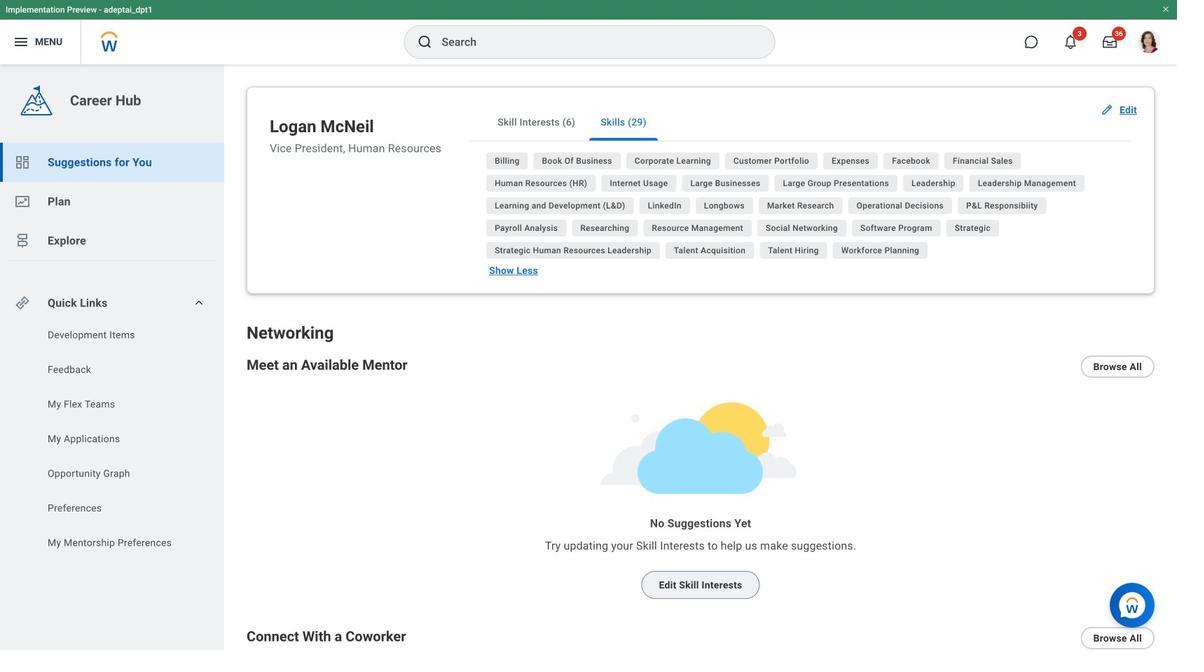 Task type: locate. For each thing, give the bounding box(es) containing it.
quick links element
[[14, 289, 213, 317]]

list
[[0, 143, 224, 261], [486, 153, 1132, 265], [0, 329, 224, 555]]

dashboard image
[[14, 154, 31, 171]]

justify image
[[13, 34, 29, 50]]

banner
[[0, 0, 1177, 64]]

onboarding home image
[[14, 193, 31, 210]]

chevron up small image
[[192, 296, 206, 310]]

tab list
[[470, 104, 1132, 142]]



Task type: vqa. For each thing, say whether or not it's contained in the screenshot.
Browse
no



Task type: describe. For each thing, give the bounding box(es) containing it.
link image
[[14, 295, 31, 312]]

edit image
[[1100, 103, 1114, 117]]

notifications large image
[[1064, 35, 1078, 49]]

profile logan mcneil image
[[1138, 31, 1160, 56]]

timeline milestone image
[[14, 233, 31, 249]]

search image
[[417, 34, 433, 50]]

close environment banner image
[[1162, 5, 1170, 13]]

Search Workday  search field
[[442, 27, 746, 57]]

inbox large image
[[1103, 35, 1117, 49]]



